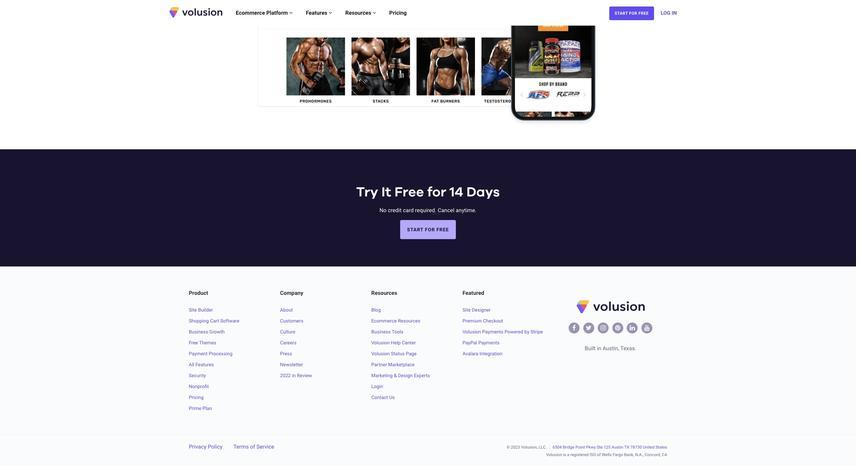 Task type: describe. For each thing, give the bounding box(es) containing it.
help
[[391, 340, 401, 346]]

volusion for volusion status page
[[372, 351, 390, 357]]

2 vertical spatial resources
[[398, 318, 421, 324]]

2 vertical spatial free
[[189, 340, 198, 346]]

start for free
[[407, 227, 449, 232]]

log in link
[[661, 3, 677, 23]]

company
[[280, 290, 303, 297]]

prime
[[189, 406, 201, 412]]

page
[[406, 351, 417, 357]]

blog
[[372, 308, 381, 313]]

all features
[[189, 362, 214, 368]]

blog link
[[372, 308, 381, 313]]

payments for paypal
[[479, 340, 500, 346]]

resources inside resources link
[[346, 9, 373, 16]]

follow volusion on pinterest image
[[616, 325, 621, 331]]

volusion for volusion help center
[[372, 340, 390, 346]]

product
[[189, 290, 208, 297]]

©
[[507, 445, 510, 450]]

2022 in review
[[280, 373, 312, 379]]

prime plan link
[[189, 406, 212, 412]]

log in
[[661, 10, 677, 16]]

6504
[[553, 445, 562, 450]]

bridge
[[563, 445, 575, 450]]

processing
[[209, 351, 233, 357]]

try
[[356, 186, 378, 199]]

angle down image for features
[[329, 10, 332, 15]]

ecommerce platform link
[[229, 3, 300, 23]]

payment
[[189, 351, 208, 357]]

1 vertical spatial pricing link
[[189, 395, 204, 401]]

volusion help center
[[372, 340, 416, 346]]

volusion logo image
[[168, 6, 223, 18]]

ecommerce software by volusion image
[[576, 299, 646, 320]]

volusion is a registered iso of wells fargo bank, n.a., concord, ca
[[547, 453, 668, 458]]

experts
[[414, 373, 430, 379]]

1 horizontal spatial of
[[597, 453, 601, 458]]

contact us
[[372, 395, 395, 401]]

business tools
[[372, 329, 404, 335]]

0 vertical spatial pricing
[[390, 9, 407, 16]]

careers link
[[280, 340, 297, 346]]

for
[[425, 227, 435, 232]]

business tools link
[[372, 329, 404, 335]]

anytime.
[[456, 207, 477, 214]]

checkout
[[483, 318, 504, 324]]

wilson supplements image
[[258, 0, 599, 126]]

paypal
[[463, 340, 477, 346]]

features link
[[300, 3, 339, 23]]

tx
[[625, 445, 630, 450]]

2023
[[511, 445, 520, 450]]

about
[[280, 308, 293, 313]]

business for resources
[[372, 329, 391, 335]]

service
[[257, 444, 274, 450]]

bank,
[[625, 453, 635, 458]]

follow volusion on instagram image
[[601, 325, 606, 331]]

marketing
[[372, 373, 393, 379]]

premium checkout
[[463, 318, 504, 324]]

start
[[615, 11, 628, 16]]

© 2023 volusion, llc.
[[507, 445, 547, 450]]

all features link
[[189, 362, 214, 368]]

ca
[[662, 453, 668, 458]]

tools
[[392, 329, 404, 335]]

point
[[576, 445, 585, 450]]

ecommerce for ecommerce resources
[[372, 318, 397, 324]]

paypal payments
[[463, 340, 500, 346]]

follow volusion on youtube image
[[645, 325, 650, 331]]

avalara integration link
[[463, 351, 503, 357]]

angle down image for ecommerce platform
[[289, 10, 293, 15]]

free for for
[[639, 11, 649, 16]]

avalara
[[463, 351, 479, 357]]

volusion for volusion is a registered iso of wells fargo bank, n.a., concord, ca
[[547, 453, 562, 458]]

built in austin, texas.
[[585, 345, 637, 352]]

by
[[525, 329, 530, 335]]

cart
[[210, 318, 219, 324]]

volusion payments powered by stripe
[[463, 329, 543, 335]]

customers
[[280, 318, 304, 324]]

follow volusion on twitter image
[[586, 325, 592, 331]]

volusion,
[[521, 445, 538, 450]]

days
[[467, 186, 500, 199]]

card
[[403, 207, 414, 214]]

marketing & design experts
[[372, 373, 430, 379]]

newsletter link
[[280, 362, 303, 368]]

&
[[394, 373, 397, 379]]

no
[[380, 207, 387, 214]]

paypal payments link
[[463, 340, 500, 346]]

design
[[398, 373, 413, 379]]

registered
[[571, 453, 589, 458]]

business for product
[[189, 329, 208, 335]]

terms of service link
[[234, 444, 274, 450]]

designer
[[472, 308, 491, 313]]

no credit card required. cancel anytime.
[[380, 207, 477, 214]]

business growth
[[189, 329, 225, 335]]

0 horizontal spatial of
[[250, 444, 255, 450]]

start for free link
[[400, 220, 456, 239]]

log
[[661, 10, 671, 16]]

terms
[[234, 444, 249, 450]]

in for austin,
[[597, 345, 602, 352]]

integration
[[480, 351, 503, 357]]

ecommerce resources link
[[372, 318, 421, 324]]

volusion for volusion payments powered by stripe
[[463, 329, 481, 335]]

shopping cart software link
[[189, 318, 240, 324]]



Task type: vqa. For each thing, say whether or not it's contained in the screenshot.
2nd angle down icon from right
yes



Task type: locate. For each thing, give the bounding box(es) containing it.
security
[[189, 373, 206, 379]]

press
[[280, 351, 292, 357]]

site for product
[[189, 308, 197, 313]]

ecommerce left platform
[[236, 9, 265, 16]]

for
[[630, 11, 638, 16]]

stripe
[[531, 329, 543, 335]]

volusion help center link
[[372, 340, 416, 346]]

built
[[585, 345, 596, 352]]

features inside features link
[[306, 9, 329, 16]]

contact us link
[[372, 395, 395, 401]]

1 horizontal spatial pricing
[[390, 9, 407, 16]]

ecommerce up business tools link
[[372, 318, 397, 324]]

wells
[[602, 453, 612, 458]]

1 horizontal spatial features
[[306, 9, 329, 16]]

free themes
[[189, 340, 217, 346]]

payments for volusion
[[483, 329, 504, 335]]

1 horizontal spatial business
[[372, 329, 391, 335]]

14
[[450, 186, 463, 199]]

review
[[297, 373, 312, 379]]

site for featured
[[463, 308, 471, 313]]

volusion
[[463, 329, 481, 335], [372, 340, 390, 346], [372, 351, 390, 357], [547, 453, 562, 458]]

125
[[604, 445, 611, 450]]

2 business from the left
[[372, 329, 391, 335]]

culture
[[280, 329, 295, 335]]

payment processing
[[189, 351, 233, 357]]

1 horizontal spatial pricing link
[[383, 3, 414, 23]]

angle down image
[[289, 10, 293, 15], [329, 10, 332, 15]]

newsletter
[[280, 362, 303, 368]]

1 vertical spatial pricing
[[189, 395, 204, 401]]

1 site from the left
[[189, 308, 197, 313]]

free right for
[[639, 11, 649, 16]]

in right built
[[597, 345, 602, 352]]

0 vertical spatial payments
[[483, 329, 504, 335]]

powered
[[505, 329, 524, 335]]

0 vertical spatial free
[[639, 11, 649, 16]]

platform
[[267, 9, 288, 16]]

angle down image
[[373, 10, 376, 15]]

press link
[[280, 351, 292, 357]]

themes
[[199, 340, 217, 346]]

0 vertical spatial pricing link
[[383, 3, 414, 23]]

site designer
[[463, 308, 491, 313]]

of right iso
[[597, 453, 601, 458]]

0 horizontal spatial angle down image
[[289, 10, 293, 15]]

pricing link right angle down icon
[[383, 3, 414, 23]]

0 vertical spatial of
[[250, 444, 255, 450]]

us
[[389, 395, 395, 401]]

2 angle down image from the left
[[329, 10, 332, 15]]

pricing link
[[383, 3, 414, 23], [189, 395, 204, 401]]

1 angle down image from the left
[[289, 10, 293, 15]]

volusion status page link
[[372, 351, 417, 357]]

1 horizontal spatial free
[[395, 186, 424, 199]]

1 vertical spatial of
[[597, 453, 601, 458]]

1 horizontal spatial in
[[597, 345, 602, 352]]

0 horizontal spatial free
[[189, 340, 198, 346]]

in right 2022
[[292, 373, 296, 379]]

0 vertical spatial resources
[[346, 9, 373, 16]]

try it free for 14 days
[[356, 186, 500, 199]]

2 horizontal spatial free
[[639, 11, 649, 16]]

site designer link
[[463, 308, 491, 313]]

0 vertical spatial ecommerce
[[236, 9, 265, 16]]

in
[[672, 10, 677, 16]]

follow volusion on linkedin image
[[630, 325, 635, 331]]

cancel
[[438, 207, 455, 214]]

free up "card"
[[395, 186, 424, 199]]

volusion down 6504
[[547, 453, 562, 458]]

policy
[[208, 444, 223, 450]]

site up shopping
[[189, 308, 197, 313]]

pricing right angle down icon
[[390, 9, 407, 16]]

free themes link
[[189, 340, 217, 346]]

required.
[[415, 207, 437, 214]]

angle down image left resources link
[[329, 10, 332, 15]]

2 site from the left
[[463, 308, 471, 313]]

nonprofit
[[189, 384, 209, 390]]

texas.
[[621, 345, 637, 352]]

status
[[391, 351, 405, 357]]

marketplace
[[388, 362, 415, 368]]

2022 in review link
[[280, 373, 312, 379]]

login link
[[372, 384, 383, 390]]

pricing link up prime
[[189, 395, 204, 401]]

0 vertical spatial features
[[306, 9, 329, 16]]

volusion up partner
[[372, 351, 390, 357]]

1 horizontal spatial angle down image
[[329, 10, 332, 15]]

0 horizontal spatial business
[[189, 329, 208, 335]]

iso
[[590, 453, 596, 458]]

0 horizontal spatial ecommerce
[[236, 9, 265, 16]]

pricing up prime
[[189, 395, 204, 401]]

free for it
[[395, 186, 424, 199]]

site builder
[[189, 308, 213, 313]]

avalara integration
[[463, 351, 503, 357]]

1 horizontal spatial site
[[463, 308, 471, 313]]

1 horizontal spatial ecommerce
[[372, 318, 397, 324]]

payment processing link
[[189, 351, 233, 357]]

builder
[[198, 308, 213, 313]]

partner marketplace
[[372, 362, 415, 368]]

ecommerce for ecommerce platform
[[236, 9, 265, 16]]

0 horizontal spatial in
[[292, 373, 296, 379]]

volusion down premium
[[463, 329, 481, 335]]

1 vertical spatial payments
[[479, 340, 500, 346]]

ecommerce platform
[[236, 9, 289, 16]]

privacy policy link
[[189, 444, 223, 450]]

business down shopping
[[189, 329, 208, 335]]

payments down checkout
[[483, 329, 504, 335]]

angle down image right platform
[[289, 10, 293, 15]]

premium checkout link
[[463, 318, 504, 324]]

1 vertical spatial free
[[395, 186, 424, 199]]

0 horizontal spatial pricing link
[[189, 395, 204, 401]]

customers link
[[280, 318, 304, 324]]

all
[[189, 362, 194, 368]]

start
[[407, 227, 424, 232]]

privacy policy
[[189, 444, 223, 450]]

partner
[[372, 362, 387, 368]]

1 vertical spatial features
[[196, 362, 214, 368]]

6504 bridge point pkwy ste 125 austin tx 78730 united states
[[553, 445, 668, 450]]

business left tools
[[372, 329, 391, 335]]

follow volusion on facebook image
[[573, 325, 576, 331]]

free up payment
[[189, 340, 198, 346]]

site builder link
[[189, 308, 213, 313]]

0 horizontal spatial site
[[189, 308, 197, 313]]

partner marketplace link
[[372, 362, 415, 368]]

1 vertical spatial resources
[[372, 290, 398, 297]]

1 vertical spatial in
[[292, 373, 296, 379]]

featured
[[463, 290, 485, 297]]

credit
[[388, 207, 402, 214]]

concord,
[[645, 453, 661, 458]]

united states
[[643, 445, 668, 450]]

payments up integration
[[479, 340, 500, 346]]

llc.
[[539, 445, 547, 450]]

1 business from the left
[[189, 329, 208, 335]]

angle down image inside ecommerce platform link
[[289, 10, 293, 15]]

angle down image inside features link
[[329, 10, 332, 15]]

resources
[[346, 9, 373, 16], [372, 290, 398, 297], [398, 318, 421, 324]]

site
[[189, 308, 197, 313], [463, 308, 471, 313]]

0 horizontal spatial pricing
[[189, 395, 204, 401]]

business
[[189, 329, 208, 335], [372, 329, 391, 335]]

0 vertical spatial in
[[597, 345, 602, 352]]

of right terms
[[250, 444, 255, 450]]

growth
[[209, 329, 225, 335]]

in for review
[[292, 373, 296, 379]]

terms of service
[[234, 444, 274, 450]]

1 vertical spatial ecommerce
[[372, 318, 397, 324]]

shopping cart software
[[189, 318, 240, 324]]

nonprofit link
[[189, 384, 209, 390]]

volusion status page
[[372, 351, 417, 357]]

site up premium
[[463, 308, 471, 313]]

volusion down business tools link
[[372, 340, 390, 346]]

0 horizontal spatial features
[[196, 362, 214, 368]]



